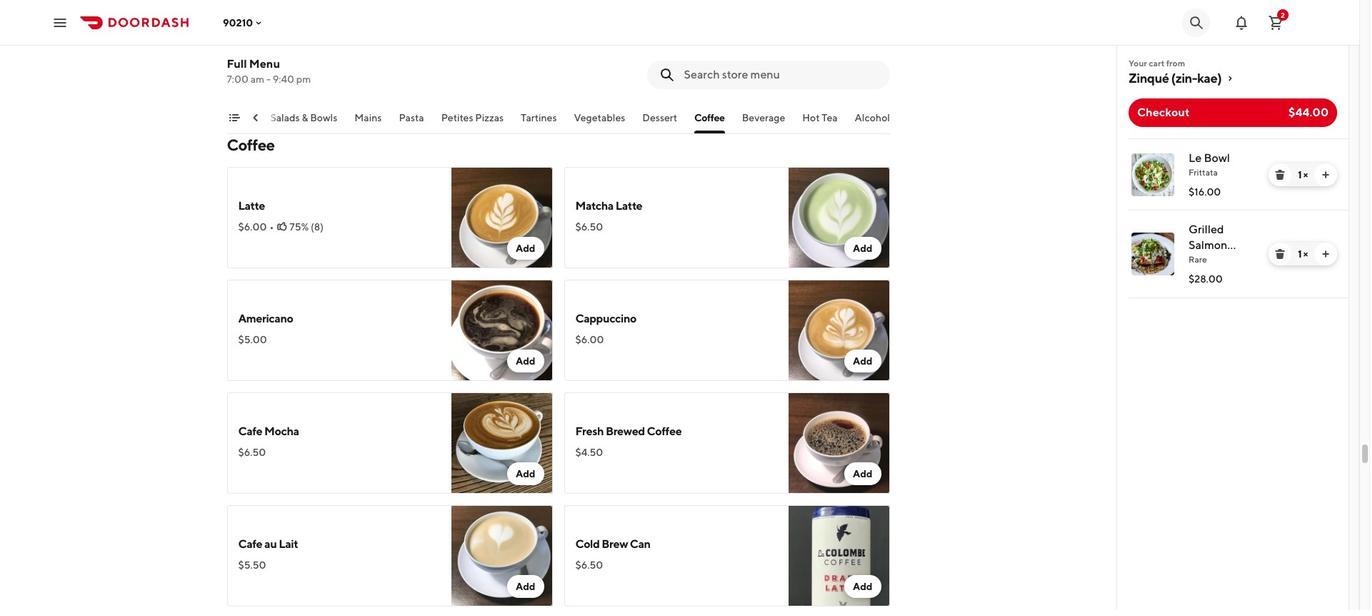 Task type: vqa. For each thing, say whether or not it's contained in the screenshot.
Cafe
yes



Task type: describe. For each thing, give the bounding box(es) containing it.
brew
[[602, 538, 628, 551]]

notification bell image
[[1233, 14, 1250, 31]]

add one to cart image
[[1320, 249, 1332, 260]]

75% (8)
[[290, 221, 324, 233]]

7:00
[[227, 74, 249, 85]]

gluten free blueberry banana bread image
[[788, 0, 890, 94]]

add button for cafe au lait
[[507, 576, 544, 599]]

checkout
[[1137, 106, 1190, 119]]

pasta button
[[399, 111, 424, 134]]

0 vertical spatial coffee
[[694, 112, 725, 124]]

apple
[[238, 25, 269, 39]]

rare
[[1189, 254, 1207, 265]]

× for grilled salmon plate (gf)
[[1303, 249, 1308, 260]]

add for cafe au lait
[[516, 581, 535, 593]]

cafe for cafe au lait
[[238, 538, 262, 551]]

1 for le bowl
[[1298, 169, 1302, 181]]

salads & bowls button
[[270, 111, 337, 134]]

from
[[1166, 58, 1185, 69]]

grilled salmon plate (gf) image
[[1132, 233, 1174, 276]]

2 button
[[1262, 8, 1290, 37]]

add for cold brew can
[[853, 581, 873, 593]]

le bowl frittata
[[1189, 151, 1230, 178]]

matcha latte image
[[788, 167, 890, 269]]

remove item from cart image for le bowl
[[1274, 169, 1286, 181]]

2 items, open order cart image
[[1267, 14, 1284, 31]]

fresh
[[575, 425, 604, 439]]

salads
[[270, 112, 300, 124]]

cappuccino
[[575, 312, 637, 326]]

zinqué (zin-kae)
[[1129, 71, 1222, 86]]

latte image
[[451, 167, 553, 269]]

1 × for grilled salmon plate (gf)
[[1298, 249, 1308, 260]]

1 for grilled salmon plate (gf)
[[1298, 249, 1302, 260]]

zinqué (zin-kae) link
[[1129, 70, 1337, 87]]

grilled
[[1189, 223, 1224, 236]]

&
[[302, 112, 308, 124]]

dessert
[[642, 112, 677, 124]]

add for cafe mocha
[[516, 469, 535, 480]]

fresh brewed coffee
[[575, 425, 682, 439]]

matcha latte
[[575, 199, 642, 213]]

frittata
[[1189, 167, 1218, 178]]

add button for cappuccino
[[844, 350, 881, 373]]

pizzas
[[475, 112, 504, 124]]

$12.00
[[238, 47, 270, 59]]

remove item from cart image for grilled salmon plate (gf)
[[1274, 249, 1286, 260]]

petites pizzas
[[441, 112, 504, 124]]

2 latte from the left
[[616, 199, 642, 213]]

alcohol button
[[855, 111, 890, 134]]

•
[[270, 221, 274, 233]]

(zin-
[[1171, 71, 1197, 86]]

add for latte
[[516, 243, 535, 254]]

show menu categories image
[[228, 112, 240, 124]]

cafe mocha image
[[451, 393, 553, 494]]

beverage
[[742, 112, 785, 124]]

dessert button
[[642, 111, 677, 134]]

Item Search search field
[[684, 67, 878, 83]]

bowls
[[310, 112, 337, 124]]

apple tarte tatin
[[238, 25, 324, 39]]

cart
[[1149, 58, 1165, 69]]

$6.50 for cafe
[[238, 447, 266, 459]]

(gf)
[[1218, 254, 1242, 268]]

can
[[630, 538, 651, 551]]

cold
[[575, 538, 600, 551]]

mains
[[355, 112, 382, 124]]

add button for fresh brewed coffee
[[844, 463, 881, 486]]

fresh brewed coffee image
[[788, 393, 890, 494]]

90210 button
[[223, 17, 264, 28]]

$28.00
[[1189, 274, 1223, 285]]

(8)
[[311, 221, 324, 233]]

$6.00 •
[[238, 221, 274, 233]]

apple tarte tatin image
[[451, 0, 553, 94]]

alcohol
[[855, 112, 890, 124]]

9:40
[[273, 74, 294, 85]]

lait
[[279, 538, 298, 551]]

cold brew can
[[575, 538, 651, 551]]

beverage button
[[742, 111, 785, 134]]

cappuccino image
[[788, 280, 890, 381]]

grilled salmon plate (gf)
[[1189, 223, 1242, 268]]

cafe au lait image
[[451, 506, 553, 607]]

matcha
[[575, 199, 614, 213]]

zinqué
[[1129, 71, 1169, 86]]

le
[[1189, 151, 1202, 165]]

kae)
[[1197, 71, 1222, 86]]



Task type: locate. For each thing, give the bounding box(es) containing it.
$6.00 down cappuccino
[[575, 334, 604, 346]]

tartines
[[521, 112, 557, 124]]

add button for cafe mocha
[[507, 463, 544, 486]]

1 × for le bowl
[[1298, 169, 1308, 181]]

petites
[[441, 112, 473, 124]]

cold brew can image
[[788, 506, 890, 607]]

0 horizontal spatial coffee
[[227, 136, 275, 154]]

$6.00 for $6.00
[[575, 334, 604, 346]]

coffee right dessert
[[694, 112, 725, 124]]

2 remove item from cart image from the top
[[1274, 249, 1286, 260]]

latte up $6.00 •
[[238, 199, 265, 213]]

0 vertical spatial remove item from cart image
[[1274, 169, 1286, 181]]

salmon
[[1189, 239, 1227, 252]]

1 vertical spatial $6.50
[[238, 447, 266, 459]]

au
[[264, 538, 277, 551]]

add button for matcha latte
[[844, 237, 881, 260]]

menu
[[249, 57, 280, 71]]

$6.50 for matcha
[[575, 221, 603, 233]]

$6.50 down the matcha
[[575, 221, 603, 233]]

-
[[266, 74, 271, 85]]

add for matcha latte
[[853, 243, 873, 254]]

1 × left add one to cart image
[[1298, 249, 1308, 260]]

cafe for cafe mocha
[[238, 425, 262, 439]]

bowl
[[1204, 151, 1230, 165]]

1 vertical spatial 1 ×
[[1298, 249, 1308, 260]]

tea
[[822, 112, 838, 124]]

1 remove item from cart image from the top
[[1274, 169, 1286, 181]]

am
[[251, 74, 264, 85]]

1 vertical spatial cafe
[[238, 538, 262, 551]]

list containing le bowl
[[1117, 139, 1349, 299]]

0 horizontal spatial $6.00
[[238, 221, 267, 233]]

petites pizzas button
[[441, 111, 504, 134]]

mocha
[[264, 425, 299, 439]]

cafe au lait
[[238, 538, 298, 551]]

americano image
[[451, 280, 553, 381]]

$4.50
[[575, 447, 603, 459]]

$6.00 left the •
[[238, 221, 267, 233]]

2 × from the top
[[1303, 249, 1308, 260]]

add for fresh brewed coffee
[[853, 469, 873, 480]]

cafe mocha
[[238, 425, 299, 439]]

add button for cold brew can
[[844, 576, 881, 599]]

2 vertical spatial coffee
[[647, 425, 682, 439]]

1 × from the top
[[1303, 169, 1308, 181]]

add for cappuccino
[[853, 356, 873, 367]]

1 1 × from the top
[[1298, 169, 1308, 181]]

coffee down the scroll menu navigation left icon
[[227, 136, 275, 154]]

full menu 7:00 am - 9:40 pm
[[227, 57, 311, 85]]

0 vertical spatial 1
[[1298, 169, 1302, 181]]

1 vertical spatial coffee
[[227, 136, 275, 154]]

1 left add one to cart icon
[[1298, 169, 1302, 181]]

salads & bowls
[[270, 112, 337, 124]]

0 vertical spatial ×
[[1303, 169, 1308, 181]]

remove item from cart image left add one to cart image
[[1274, 249, 1286, 260]]

2 horizontal spatial coffee
[[694, 112, 725, 124]]

tatin
[[299, 25, 324, 39]]

90210
[[223, 17, 253, 28]]

scroll menu navigation left image
[[250, 112, 261, 124]]

add button for americano
[[507, 350, 544, 373]]

hot tea button
[[802, 111, 838, 134]]

open menu image
[[51, 14, 69, 31]]

coffee
[[694, 112, 725, 124], [227, 136, 275, 154], [647, 425, 682, 439]]

plate
[[1189, 254, 1216, 268]]

add one to cart image
[[1320, 169, 1332, 181]]

remove item from cart image
[[1274, 169, 1286, 181], [1274, 249, 1286, 260]]

0 vertical spatial $6.50
[[575, 221, 603, 233]]

add button for latte
[[507, 237, 544, 260]]

75%
[[290, 221, 309, 233]]

cafe left au
[[238, 538, 262, 551]]

cafe
[[238, 425, 262, 439], [238, 538, 262, 551]]

0 vertical spatial 1 ×
[[1298, 169, 1308, 181]]

1 vertical spatial $6.00
[[575, 334, 604, 346]]

hot tea
[[802, 112, 838, 124]]

$5.50
[[238, 560, 266, 571]]

$6.50 down cafe mocha
[[238, 447, 266, 459]]

pm
[[296, 74, 311, 85]]

$6.00 for $6.00 •
[[238, 221, 267, 233]]

brewed
[[606, 425, 645, 439]]

1 left add one to cart image
[[1298, 249, 1302, 260]]

1 cafe from the top
[[238, 425, 262, 439]]

$6.50
[[575, 221, 603, 233], [238, 447, 266, 459], [575, 560, 603, 571]]

× left add one to cart icon
[[1303, 169, 1308, 181]]

remove item from cart image left add one to cart icon
[[1274, 169, 1286, 181]]

1 1 from the top
[[1298, 169, 1302, 181]]

add
[[516, 243, 535, 254], [853, 243, 873, 254], [516, 356, 535, 367], [853, 356, 873, 367], [516, 469, 535, 480], [853, 469, 873, 480], [516, 581, 535, 593], [853, 581, 873, 593]]

× left add one to cart image
[[1303, 249, 1308, 260]]

hot
[[802, 112, 820, 124]]

mains button
[[355, 111, 382, 134]]

pasta
[[399, 112, 424, 124]]

× for le bowl
[[1303, 169, 1308, 181]]

$6.00
[[238, 221, 267, 233], [575, 334, 604, 346]]

your cart from
[[1129, 58, 1185, 69]]

2 1 from the top
[[1298, 249, 1302, 260]]

1 vertical spatial remove item from cart image
[[1274, 249, 1286, 260]]

tartines button
[[521, 111, 557, 134]]

vegetables
[[574, 112, 625, 124]]

americano
[[238, 312, 293, 326]]

$44.00
[[1289, 106, 1329, 119]]

2 vertical spatial $6.50
[[575, 560, 603, 571]]

0 vertical spatial cafe
[[238, 425, 262, 439]]

cafe left mocha
[[238, 425, 262, 439]]

2
[[1281, 10, 1285, 19]]

full
[[227, 57, 247, 71]]

latte
[[238, 199, 265, 213], [616, 199, 642, 213]]

$5.00
[[238, 334, 267, 346]]

your
[[1129, 58, 1147, 69]]

le bowl image
[[1132, 154, 1174, 196]]

$16.00
[[1189, 186, 1221, 198]]

$6.50 down cold
[[575, 560, 603, 571]]

1 horizontal spatial coffee
[[647, 425, 682, 439]]

2 cafe from the top
[[238, 538, 262, 551]]

1 horizontal spatial $6.00
[[575, 334, 604, 346]]

1 horizontal spatial latte
[[616, 199, 642, 213]]

vegetables button
[[574, 111, 625, 134]]

add for americano
[[516, 356, 535, 367]]

add button
[[507, 237, 544, 260], [844, 237, 881, 260], [507, 350, 544, 373], [844, 350, 881, 373], [507, 463, 544, 486], [844, 463, 881, 486], [507, 576, 544, 599], [844, 576, 881, 599]]

list
[[1117, 139, 1349, 299]]

latte right the matcha
[[616, 199, 642, 213]]

coffee right brewed
[[647, 425, 682, 439]]

×
[[1303, 169, 1308, 181], [1303, 249, 1308, 260]]

1
[[1298, 169, 1302, 181], [1298, 249, 1302, 260]]

1 latte from the left
[[238, 199, 265, 213]]

0 horizontal spatial latte
[[238, 199, 265, 213]]

1 × left add one to cart icon
[[1298, 169, 1308, 181]]

1 vertical spatial 1
[[1298, 249, 1302, 260]]

$6.50 for cold
[[575, 560, 603, 571]]

1 ×
[[1298, 169, 1308, 181], [1298, 249, 1308, 260]]

tarte
[[271, 25, 296, 39]]

2 1 × from the top
[[1298, 249, 1308, 260]]

1 vertical spatial ×
[[1303, 249, 1308, 260]]

0 vertical spatial $6.00
[[238, 221, 267, 233]]



